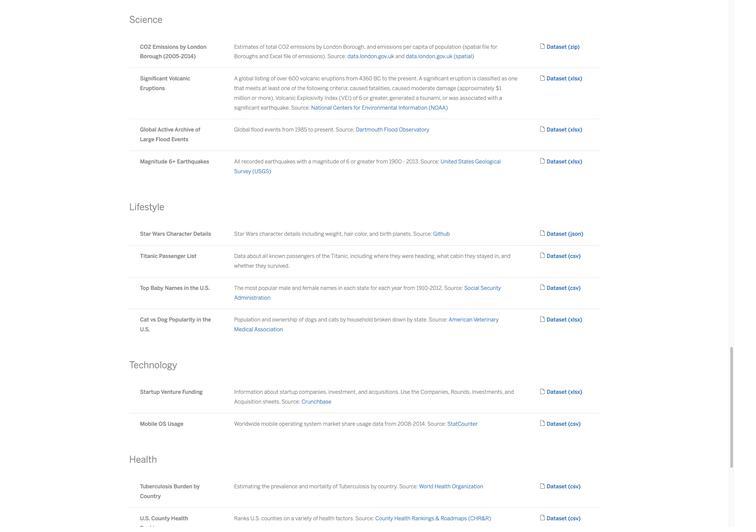 Task type: describe. For each thing, give the bounding box(es) containing it.
data
[[373, 421, 384, 427]]

2 county from the left
[[376, 516, 394, 522]]

usage
[[168, 421, 184, 427]]

investments,
[[473, 389, 504, 396]]

environmental
[[362, 105, 398, 111]]

6+
[[169, 159, 176, 165]]

emissions
[[153, 44, 179, 50]]

dogs
[[305, 317, 317, 323]]

share
[[342, 421, 356, 427]]

stayed
[[477, 253, 494, 260]]

top baby names in the u.s.
[[140, 285, 210, 291]]

u.s. county health rankings
[[140, 516, 188, 527]]

dataset ( csv ) for lifestyle
[[547, 253, 581, 260]]

star for star wars character details including weight, hair color, and birth planets. source: github
[[234, 231, 245, 237]]

of down 600
[[292, 85, 297, 92]]

and down per
[[396, 53, 405, 60]]

estimates
[[234, 44, 259, 50]]

passenger
[[159, 253, 186, 260]]

information inside information about startup companies, investment, and acquisitions. use the companies, rounds, investments, and acquisition sheets. source:
[[234, 389, 263, 396]]

global flood events from 1985 to present. source: dartmouth flood observatory
[[234, 127, 430, 133]]

eruptions
[[322, 75, 345, 82]]

global for global active archive of large flood events
[[140, 127, 157, 133]]

1 each from the left
[[344, 285, 356, 291]]

and left cats
[[318, 317, 328, 323]]

and left the excel
[[259, 53, 269, 60]]

damage
[[437, 85, 457, 92]]

volcanic inside 'significant volcanic eruptions'
[[169, 75, 190, 82]]

or left greater
[[351, 159, 356, 165]]

2 tuberculosis from the left
[[339, 484, 370, 490]]

by left country. at the right bottom of the page
[[371, 484, 377, 490]]

of right capita
[[429, 44, 434, 50]]

dataset for data.london.gov.uk
[[547, 44, 567, 50]]

the inside cat vs dog popularity in the u.s.
[[203, 317, 211, 323]]

administration
[[234, 295, 271, 301]]

of right (vei) at the left of page
[[353, 95, 358, 101]]

csv for lifestyle
[[571, 253, 579, 260]]

about for data
[[247, 253, 262, 260]]

and up association
[[262, 317, 271, 323]]

2 a from the left
[[419, 75, 423, 82]]

the inside information about startup companies, investment, and acquisitions. use the companies, rounds, investments, and acquisition sheets. source:
[[412, 389, 420, 396]]

u.s. right ranks
[[251, 516, 260, 522]]

acquisitions.
[[369, 389, 400, 396]]

source: down centers at the left top
[[336, 127, 355, 133]]

known
[[270, 253, 286, 260]]

down
[[393, 317, 406, 323]]

global for global flood events from 1985 to present. source: dartmouth flood observatory
[[234, 127, 250, 133]]

data
[[234, 253, 246, 260]]

as
[[502, 75, 508, 82]]

all
[[263, 253, 268, 260]]

significant
[[140, 75, 168, 82]]

tuberculosis burden by country
[[140, 484, 200, 500]]

2 dataset ( xlsx ) from the top
[[547, 127, 583, 133]]

xlsx for population and ownership of dogs and cats by household broken down by state. source:
[[571, 317, 581, 323]]

and inside data about all known passengers of the titanic, including where they were heading, what cabin they stayed in, and whether they survived.
[[502, 253, 511, 260]]

or left greater,
[[364, 95, 369, 101]]

cabin
[[451, 253, 464, 260]]

( for county health rankings & roadmaps (chr&r)
[[569, 516, 571, 522]]

4360
[[360, 75, 373, 82]]

1 emissions from the left
[[291, 44, 315, 50]]

world health organization link
[[420, 484, 484, 490]]

dataset ( xlsx ) for information about startup companies, investment, and acquisitions. use the companies, rounds, investments, and acquisition sheets. source:
[[547, 389, 583, 396]]

1 vertical spatial one
[[281, 85, 291, 92]]

2008-
[[398, 421, 413, 427]]

dataset for national centers for environmental information (noaa)
[[547, 75, 567, 82]]

(spatial
[[463, 44, 481, 50]]

dataset for crunchbase
[[547, 389, 567, 396]]

github
[[434, 231, 450, 237]]

dog
[[157, 317, 168, 323]]

u.s. inside u.s. county health rankings
[[140, 516, 150, 522]]

ranks u.s. counties on a variety of health factors. source: county health rankings & roadmaps (chr&r)
[[234, 516, 492, 522]]

magnitude
[[140, 159, 168, 165]]

rankings inside u.s. county health rankings
[[140, 525, 164, 527]]

data.london.gov.uk (spatial) link
[[406, 53, 475, 60]]

source: left github link in the top of the page
[[414, 231, 433, 237]]

survived.
[[268, 263, 290, 269]]

source: right 2013.
[[421, 159, 440, 165]]

of left 'dogs'
[[299, 317, 304, 323]]

social security administration link
[[234, 285, 502, 301]]

a left magnitude
[[309, 159, 312, 165]]

from inside "a global listing of over 600 volcanic eruptions from 4360 bc to the present. a significant eruption is classified as one that meets at least one of the following criteria: caused fatalities, caused moderate damage (approximately $1 million or more), volcanic explosivity index (vei) of 6 or greater, generated a tsunami, or was associated with a significant earthquake. source:"
[[347, 75, 358, 82]]

counties
[[262, 516, 283, 522]]

the right names
[[190, 285, 199, 291]]

by inside estimates of total co2 emissions by london borough, and emissions per capita of population (spatial file for boroughs and excel file of emissions). source:
[[317, 44, 323, 50]]

american
[[449, 317, 473, 323]]

mobile
[[261, 421, 278, 427]]

significant volcanic eruptions
[[140, 75, 190, 92]]

xlsx for a global listing of over 600 volcanic eruptions from 4360 bc to the present. a significant eruption is classified as one that meets at least one of the following criteria: caused fatalities, caused moderate damage (approximately $1 million or more), volcanic explosivity index (vei) of 6 or greater, generated a tsunami, or was associated with a significant earthquake. source:
[[571, 75, 581, 82]]

recorded
[[242, 159, 264, 165]]

cats
[[329, 317, 339, 323]]

events
[[265, 127, 281, 133]]

from right year
[[404, 285, 416, 291]]

county inside u.s. county health rankings
[[151, 516, 170, 522]]

by right down
[[407, 317, 413, 323]]

startup
[[140, 389, 160, 396]]

market
[[323, 421, 341, 427]]

by inside tuberculosis burden by country
[[194, 484, 200, 490]]

of inside global active archive of large flood events
[[196, 127, 201, 133]]

criteria:
[[330, 85, 349, 92]]

dataset ( json )
[[547, 231, 584, 237]]

1985
[[295, 127, 307, 133]]

tuberculosis inside tuberculosis burden by country
[[140, 484, 172, 490]]

technology
[[129, 360, 177, 371]]

of left over
[[271, 75, 276, 82]]

dataset for social security administration
[[547, 285, 567, 291]]

use
[[401, 389, 411, 396]]

source: left world
[[400, 484, 419, 490]]

of left total
[[260, 44, 265, 50]]

1 a from the left
[[234, 75, 238, 82]]

with inside "a global listing of over 600 volcanic eruptions from 4360 bc to the present. a significant eruption is classified as one that meets at least one of the following criteria: caused fatalities, caused moderate damage (approximately $1 million or more), volcanic explosivity index (vei) of 6 or greater, generated a tsunami, or was associated with a significant earthquake. source:"
[[488, 95, 498, 101]]

geological
[[476, 159, 502, 165]]

and left birth
[[370, 231, 379, 237]]

4 csv from the top
[[571, 484, 579, 490]]

total
[[266, 44, 277, 50]]

source: right factors. in the bottom left of the page
[[356, 516, 375, 522]]

and left mortality
[[299, 484, 308, 490]]

cat
[[140, 317, 149, 323]]

and right investments,
[[505, 389, 515, 396]]

the most popular male and female names in each state for each year from 1910-2012. source:
[[234, 285, 465, 291]]

0 vertical spatial one
[[509, 75, 518, 82]]

from left 1985 on the top of the page
[[282, 127, 294, 133]]

london inside co2 emissions by london borough (2005-2014)
[[188, 44, 207, 50]]

2 horizontal spatial in
[[339, 285, 343, 291]]

state
[[357, 285, 370, 291]]

wars for character
[[246, 231, 258, 237]]

2 emissions from the left
[[378, 44, 402, 50]]

1 horizontal spatial for
[[371, 285, 378, 291]]

passengers
[[287, 253, 315, 260]]

csv for technology
[[571, 421, 579, 427]]

character
[[167, 231, 192, 237]]

was
[[449, 95, 459, 101]]

factors.
[[336, 516, 355, 522]]

) for statcounter
[[579, 421, 581, 427]]

of inside data about all known passengers of the titanic, including where they were heading, what cabin they stayed in, and whether they survived.
[[316, 253, 321, 260]]

titanic
[[140, 253, 158, 260]]

list
[[187, 253, 197, 260]]

json
[[571, 231, 582, 237]]

character
[[260, 231, 283, 237]]

( for social security administration
[[569, 285, 571, 291]]

source: inside information about startup companies, investment, and acquisitions. use the companies, rounds, investments, and acquisition sheets. source:
[[282, 399, 301, 405]]

burden
[[174, 484, 193, 490]]

2 xlsx from the top
[[571, 127, 581, 133]]

) for national centers for environmental information (noaa)
[[581, 75, 583, 82]]

by right cats
[[340, 317, 346, 323]]

following
[[307, 85, 329, 92]]

2014.
[[413, 421, 427, 427]]

dataset ( csv ) for technology
[[547, 421, 581, 427]]

2012.
[[430, 285, 444, 291]]

meets
[[246, 85, 261, 92]]

where
[[374, 253, 389, 260]]

a global listing of over 600 volcanic eruptions from 4360 bc to the present. a significant eruption is classified as one that meets at least one of the following criteria: caused fatalities, caused moderate damage (approximately $1 million or more), volcanic explosivity index (vei) of 6 or greater, generated a tsunami, or was associated with a significant earthquake. source:
[[234, 75, 518, 111]]

0 vertical spatial flood
[[384, 127, 398, 133]]

emissions).
[[299, 53, 327, 60]]

funding
[[182, 389, 203, 396]]

details
[[194, 231, 211, 237]]

a down $1
[[500, 95, 503, 101]]

) for county health rankings & roadmaps (chr&r)
[[579, 516, 581, 522]]

information about startup companies, investment, and acquisitions. use the companies, rounds, investments, and acquisition sheets. source:
[[234, 389, 515, 405]]

source: right 2012.
[[445, 285, 464, 291]]

2 caused from the left
[[393, 85, 410, 92]]

mobile os usage
[[140, 421, 184, 427]]

top
[[140, 285, 149, 291]]

dataset ( xlsx ) for population and ownership of dogs and cats by household broken down by state. source:
[[547, 317, 583, 323]]

star for star wars character details
[[140, 231, 151, 237]]

the right "estimating"
[[262, 484, 270, 490]]

american veterinary medical association link
[[234, 317, 499, 333]]

worldwide mobile operating system market share usage data from 2008-2014. source: statcounter
[[234, 421, 478, 427]]

0 horizontal spatial for
[[354, 105, 361, 111]]

1 vertical spatial to
[[309, 127, 314, 133]]

zip
[[571, 44, 578, 50]]

titanic passenger list
[[140, 253, 197, 260]]

and right investment,
[[359, 389, 368, 396]]

centers
[[333, 105, 353, 111]]

2 horizontal spatial they
[[465, 253, 476, 260]]

0 horizontal spatial file
[[284, 53, 291, 60]]

600
[[289, 75, 299, 82]]



Task type: vqa. For each thing, say whether or not it's contained in the screenshot.
the "Now"
no



Task type: locate. For each thing, give the bounding box(es) containing it.
names
[[321, 285, 337, 291]]

one right as
[[509, 75, 518, 82]]

the right popularity
[[203, 317, 211, 323]]

(vei)
[[339, 95, 352, 101]]

0 horizontal spatial significant
[[234, 105, 260, 111]]

more),
[[258, 95, 275, 101]]

source: right state.
[[429, 317, 448, 323]]

dataset for statcounter
[[547, 421, 567, 427]]

and right male
[[292, 285, 302, 291]]

0 vertical spatial about
[[247, 253, 262, 260]]

2 london from the left
[[324, 44, 342, 50]]

( for dartmouth flood observatory
[[569, 127, 571, 133]]

1 horizontal spatial with
[[488, 95, 498, 101]]

)
[[578, 44, 581, 50], [581, 75, 583, 82], [581, 127, 583, 133], [581, 159, 583, 165], [582, 231, 584, 237], [579, 253, 581, 260], [579, 285, 581, 291], [581, 317, 583, 323], [581, 389, 583, 396], [579, 421, 581, 427], [579, 484, 581, 490], [579, 516, 581, 522]]

0 horizontal spatial star
[[140, 231, 151, 237]]

emissions
[[291, 44, 315, 50], [378, 44, 402, 50]]

0 vertical spatial volcanic
[[169, 75, 190, 82]]

1 csv from the top
[[571, 253, 579, 260]]

the left titanic,
[[322, 253, 330, 260]]

1 xlsx from the top
[[571, 75, 581, 82]]

2 dataset from the top
[[547, 75, 567, 82]]

2 star from the left
[[234, 231, 245, 237]]

venture
[[161, 389, 181, 396]]

in inside cat vs dog popularity in the u.s.
[[197, 317, 202, 323]]

10 ( from the top
[[569, 421, 571, 427]]

by right burden
[[194, 484, 200, 490]]

of left health
[[313, 516, 318, 522]]

popularity
[[169, 317, 195, 323]]

flood right dartmouth
[[384, 127, 398, 133]]

2 dataset ( csv ) from the top
[[547, 285, 581, 291]]

dataset ( xlsx ) for all recorded earthquakes with a magnitude of 6 or greater from 1900 - 2013. source:
[[547, 159, 583, 165]]

0 vertical spatial rankings
[[412, 516, 435, 522]]

1 wars from the left
[[152, 231, 165, 237]]

wars left character
[[152, 231, 165, 237]]

the down 600
[[298, 85, 306, 92]]

titanic,
[[331, 253, 349, 260]]

including right details
[[302, 231, 324, 237]]

6 right (vei) at the left of page
[[359, 95, 363, 101]]

1 vertical spatial flood
[[156, 136, 170, 143]]

about left all
[[247, 253, 262, 260]]

1 horizontal spatial emissions
[[378, 44, 402, 50]]

) for united states geological survey (usgs)
[[581, 159, 583, 165]]

volcanic down the (2005-
[[169, 75, 190, 82]]

0 vertical spatial present.
[[398, 75, 418, 82]]

1900
[[390, 159, 402, 165]]

7 ( from the top
[[569, 285, 571, 291]]

emissions left per
[[378, 44, 402, 50]]

1 horizontal spatial rankings
[[412, 516, 435, 522]]

for inside estimates of total co2 emissions by london borough, and emissions per capita of population (spatial file for boroughs and excel file of emissions). source:
[[491, 44, 498, 50]]

0 horizontal spatial rankings
[[140, 525, 164, 527]]

2 global from the left
[[234, 127, 250, 133]]

of right magnitude
[[341, 159, 345, 165]]

rounds,
[[451, 389, 471, 396]]

4 ( from the top
[[569, 159, 571, 165]]

country.
[[378, 484, 398, 490]]

( for statcounter
[[569, 421, 571, 427]]

( for crunchbase
[[569, 389, 571, 396]]

(usgs)
[[253, 168, 272, 175]]

(
[[569, 44, 571, 50], [569, 75, 571, 82], [569, 127, 571, 133], [569, 159, 571, 165], [569, 231, 571, 237], [569, 253, 571, 260], [569, 285, 571, 291], [569, 317, 571, 323], [569, 389, 571, 396], [569, 421, 571, 427], [569, 484, 571, 490], [569, 516, 571, 522]]

country
[[140, 493, 161, 500]]

1 horizontal spatial tuberculosis
[[339, 484, 370, 490]]

and up data.london.gov.uk link
[[367, 44, 376, 50]]

that
[[234, 85, 244, 92]]

state.
[[415, 317, 428, 323]]

0 horizontal spatial with
[[297, 159, 307, 165]]

0 horizontal spatial to
[[309, 127, 314, 133]]

archive
[[175, 127, 194, 133]]

1 horizontal spatial to
[[383, 75, 388, 82]]

about
[[247, 253, 262, 260], [265, 389, 279, 396]]

9 ( from the top
[[569, 389, 571, 396]]

of right 'passengers'
[[316, 253, 321, 260]]

world
[[420, 484, 434, 490]]

volcanic up earthquake.
[[276, 95, 296, 101]]

heading,
[[415, 253, 436, 260]]

1 vertical spatial including
[[351, 253, 373, 260]]

( for github
[[569, 231, 571, 237]]

1 horizontal spatial including
[[351, 253, 373, 260]]

1 horizontal spatial in
[[197, 317, 202, 323]]

source: inside "a global listing of over 600 volcanic eruptions from 4360 bc to the present. a significant eruption is classified as one that meets at least one of the following criteria: caused fatalities, caused moderate damage (approximately $1 million or more), volcanic explosivity index (vei) of 6 or greater, generated a tsunami, or was associated with a significant earthquake. source:"
[[291, 105, 310, 111]]

0 vertical spatial significant
[[424, 75, 449, 82]]

a
[[416, 95, 419, 101], [500, 95, 503, 101], [309, 159, 312, 165], [291, 516, 294, 522]]

from left 4360
[[347, 75, 358, 82]]

0 horizontal spatial each
[[344, 285, 356, 291]]

a down moderate
[[416, 95, 419, 101]]

5 dataset ( csv ) from the top
[[547, 516, 581, 522]]

4 dataset ( xlsx ) from the top
[[547, 317, 583, 323]]

to right "bc"
[[383, 75, 388, 82]]

0 horizontal spatial about
[[247, 253, 262, 260]]

1 star from the left
[[140, 231, 151, 237]]

1910-
[[417, 285, 430, 291]]

3 ( from the top
[[569, 127, 571, 133]]

present. down national
[[315, 127, 335, 133]]

the inside data about all known passengers of the titanic, including where they were heading, what cabin they stayed in, and whether they survived.
[[322, 253, 330, 260]]

crunchbase link
[[302, 399, 332, 405]]

medical
[[234, 326, 254, 333]]

dataset for united states geological survey (usgs)
[[547, 159, 567, 165]]

u.s.
[[200, 285, 210, 291], [140, 326, 150, 333], [140, 516, 150, 522], [251, 516, 260, 522]]

1 vertical spatial with
[[297, 159, 307, 165]]

5 dataset ( xlsx ) from the top
[[547, 389, 583, 396]]

to inside "a global listing of over 600 volcanic eruptions from 4360 bc to the present. a significant eruption is classified as one that meets at least one of the following criteria: caused fatalities, caused moderate damage (approximately $1 million or more), volcanic explosivity index (vei) of 6 or greater, generated a tsunami, or was associated with a significant earthquake. source:"
[[383, 75, 388, 82]]

2 each from the left
[[379, 285, 391, 291]]

and
[[367, 44, 376, 50], [259, 53, 269, 60], [396, 53, 405, 60], [370, 231, 379, 237], [502, 253, 511, 260], [292, 285, 302, 291], [262, 317, 271, 323], [318, 317, 328, 323], [359, 389, 368, 396], [505, 389, 515, 396], [299, 484, 308, 490]]

global inside global active archive of large flood events
[[140, 127, 157, 133]]

xlsx for information about startup companies, investment, and acquisitions. use the companies, rounds, investments, and acquisition sheets. source:
[[571, 389, 581, 396]]

population
[[436, 44, 462, 50]]

about for information
[[265, 389, 279, 396]]

health
[[319, 516, 335, 522]]

wars
[[152, 231, 165, 237], [246, 231, 258, 237]]

0 vertical spatial for
[[491, 44, 498, 50]]

0 vertical spatial including
[[302, 231, 324, 237]]

( for united states geological survey (usgs)
[[569, 159, 571, 165]]

dataset for dartmouth flood observatory
[[547, 127, 567, 133]]

0 horizontal spatial county
[[151, 516, 170, 522]]

london inside estimates of total co2 emissions by london borough, and emissions per capita of population (spatial file for boroughs and excel file of emissions). source:
[[324, 44, 342, 50]]

8 ( from the top
[[569, 317, 571, 323]]

1 data.london.gov.uk from the left
[[348, 53, 395, 60]]

the right "bc"
[[389, 75, 397, 82]]

1 vertical spatial information
[[234, 389, 263, 396]]

2 data.london.gov.uk from the left
[[406, 53, 453, 60]]

1 horizontal spatial flood
[[384, 127, 398, 133]]

dataset for world health organization
[[547, 484, 567, 490]]

0 vertical spatial information
[[399, 105, 428, 111]]

2014)
[[181, 53, 196, 60]]

1 vertical spatial rankings
[[140, 525, 164, 527]]

information down "generated" at the right top of the page
[[399, 105, 428, 111]]

2 ( from the top
[[569, 75, 571, 82]]

0 horizontal spatial emissions
[[291, 44, 315, 50]]

github link
[[434, 231, 450, 237]]

source: inside estimates of total co2 emissions by london borough, and emissions per capita of population (spatial file for boroughs and excel file of emissions). source:
[[328, 53, 347, 60]]

2 wars from the left
[[246, 231, 258, 237]]

1 vertical spatial volcanic
[[276, 95, 296, 101]]

data.london.gov.uk down capita
[[406, 53, 453, 60]]

(approximately
[[458, 85, 495, 92]]

1 vertical spatial file
[[284, 53, 291, 60]]

of left emissions).
[[292, 53, 297, 60]]

1 dataset from the top
[[547, 44, 567, 50]]

index
[[325, 95, 338, 101]]

data.london.gov.uk down borough,
[[348, 53, 395, 60]]

file right the excel
[[284, 53, 291, 60]]

tsunami,
[[420, 95, 442, 101]]

color,
[[355, 231, 369, 237]]

star wars character details
[[140, 231, 211, 237]]

( for american veterinary medical association
[[569, 317, 571, 323]]

about up sheets.
[[265, 389, 279, 396]]

they right "cabin"
[[465, 253, 476, 260]]

by inside co2 emissions by london borough (2005-2014)
[[180, 44, 186, 50]]

) for social security administration
[[579, 285, 581, 291]]

information up acquisition
[[234, 389, 263, 396]]

national centers for environmental information (noaa) link
[[311, 105, 448, 111]]

caused down 4360
[[350, 85, 368, 92]]

0 vertical spatial file
[[483, 44, 490, 50]]

of right archive
[[196, 127, 201, 133]]

lifestyle
[[129, 201, 165, 213]]

veterinary
[[474, 317, 499, 323]]

1 horizontal spatial they
[[390, 253, 401, 260]]

one down over
[[281, 85, 291, 92]]

$1
[[496, 85, 502, 92]]

or left was
[[443, 95, 448, 101]]

star up data in the left top of the page
[[234, 231, 245, 237]]

dataset ( xlsx ) for a global listing of over 600 volcanic eruptions from 4360 bc to the present. a significant eruption is classified as one that meets at least one of the following criteria: caused fatalities, caused moderate damage (approximately $1 million or more), volcanic explosivity index (vei) of 6 or greater, generated a tsunami, or was associated with a significant earthquake. source:
[[547, 75, 583, 82]]

11 dataset from the top
[[547, 484, 567, 490]]

1 global from the left
[[140, 127, 157, 133]]

5 xlsx from the top
[[571, 389, 581, 396]]

0 horizontal spatial wars
[[152, 231, 165, 237]]

0 horizontal spatial information
[[234, 389, 263, 396]]

1 vertical spatial for
[[354, 105, 361, 111]]

csv for health
[[571, 516, 579, 522]]

1 ( from the top
[[569, 44, 571, 50]]

0 horizontal spatial one
[[281, 85, 291, 92]]

2 csv from the top
[[571, 285, 579, 291]]

2 horizontal spatial for
[[491, 44, 498, 50]]

file right (spatial
[[483, 44, 490, 50]]

with right earthquakes
[[297, 159, 307, 165]]

1 horizontal spatial present.
[[398, 75, 418, 82]]

&
[[436, 516, 440, 522]]

11 ( from the top
[[569, 484, 571, 490]]

6 dataset from the top
[[547, 253, 567, 260]]

tuberculosis
[[140, 484, 172, 490], [339, 484, 370, 490]]

1 vertical spatial 6
[[347, 159, 350, 165]]

a up moderate
[[419, 75, 423, 82]]

caused up "generated" at the right top of the page
[[393, 85, 410, 92]]

on
[[284, 516, 290, 522]]

they left were
[[390, 253, 401, 260]]

sheets.
[[263, 399, 281, 405]]

4 xlsx from the top
[[571, 317, 581, 323]]

1 horizontal spatial 6
[[359, 95, 363, 101]]

6 left greater
[[347, 159, 350, 165]]

1 caused from the left
[[350, 85, 368, 92]]

0 vertical spatial 6
[[359, 95, 363, 101]]

1 horizontal spatial a
[[419, 75, 423, 82]]

9 dataset from the top
[[547, 389, 567, 396]]

with
[[488, 95, 498, 101], [297, 159, 307, 165]]

explosivity
[[297, 95, 324, 101]]

they down all
[[256, 263, 267, 269]]

a right on
[[291, 516, 294, 522]]

3 dataset ( csv ) from the top
[[547, 421, 581, 427]]

flood
[[384, 127, 398, 133], [156, 136, 170, 143]]

ranks
[[234, 516, 250, 522]]

0 horizontal spatial london
[[188, 44, 207, 50]]

capita
[[413, 44, 428, 50]]

12 ( from the top
[[569, 516, 571, 522]]

0 horizontal spatial they
[[256, 263, 267, 269]]

0 horizontal spatial data.london.gov.uk
[[348, 53, 395, 60]]

1 horizontal spatial file
[[483, 44, 490, 50]]

1 horizontal spatial each
[[379, 285, 391, 291]]

4 dataset ( csv ) from the top
[[547, 484, 581, 490]]

1 horizontal spatial one
[[509, 75, 518, 82]]

1 dataset ( csv ) from the top
[[547, 253, 581, 260]]

5 ( from the top
[[569, 231, 571, 237]]

1 dataset ( xlsx ) from the top
[[547, 75, 583, 82]]

0 horizontal spatial global
[[140, 127, 157, 133]]

and right in, in the right top of the page
[[502, 253, 511, 260]]

co2 inside estimates of total co2 emissions by london borough, and emissions per capita of population (spatial file for boroughs and excel file of emissions). source:
[[279, 44, 289, 50]]

association
[[255, 326, 283, 333]]

for right (spatial
[[491, 44, 498, 50]]

1 horizontal spatial county
[[376, 516, 394, 522]]

1 horizontal spatial wars
[[246, 231, 258, 237]]

1 horizontal spatial caused
[[393, 85, 410, 92]]

companies,
[[299, 389, 327, 396]]

were
[[402, 253, 414, 260]]

3 dataset from the top
[[547, 127, 567, 133]]

population and ownership of dogs and cats by household broken down by state. source:
[[234, 317, 449, 323]]

each left year
[[379, 285, 391, 291]]

dartmouth flood observatory link
[[356, 127, 430, 133]]

county down country
[[151, 516, 170, 522]]

rankings left &
[[412, 516, 435, 522]]

science
[[129, 14, 163, 25]]

american veterinary medical association
[[234, 317, 499, 333]]

0 horizontal spatial caused
[[350, 85, 368, 92]]

dataset ( csv ) for health
[[547, 516, 581, 522]]

1 co2 from the left
[[140, 44, 151, 50]]

source: down borough,
[[328, 53, 347, 60]]

1 vertical spatial about
[[265, 389, 279, 396]]

hair
[[345, 231, 354, 237]]

0 horizontal spatial 6
[[347, 159, 350, 165]]

12 dataset from the top
[[547, 516, 567, 522]]

wars for character
[[152, 231, 165, 237]]

2 vertical spatial for
[[371, 285, 378, 291]]

1 horizontal spatial co2
[[279, 44, 289, 50]]

( for data.london.gov.uk
[[569, 44, 571, 50]]

volcanic inside "a global listing of over 600 volcanic eruptions from 4360 bc to the present. a significant eruption is classified as one that meets at least one of the following criteria: caused fatalities, caused moderate damage (approximately $1 million or more), volcanic explosivity index (vei) of 6 or greater, generated a tsunami, or was associated with a significant earthquake. source:"
[[276, 95, 296, 101]]

to right 1985 on the top of the page
[[309, 127, 314, 133]]

2 co2 from the left
[[279, 44, 289, 50]]

3 xlsx from the top
[[571, 159, 581, 165]]

crunchbase
[[302, 399, 332, 405]]

0 vertical spatial to
[[383, 75, 388, 82]]

or down meets
[[252, 95, 257, 101]]

for right centers at the left top
[[354, 105, 361, 111]]

1 horizontal spatial london
[[324, 44, 342, 50]]

0 horizontal spatial including
[[302, 231, 324, 237]]

csv
[[571, 253, 579, 260], [571, 285, 579, 291], [571, 421, 579, 427], [571, 484, 579, 490], [571, 516, 579, 522]]

tuberculosis up country
[[140, 484, 172, 490]]

5 dataset from the top
[[547, 231, 567, 237]]

co2 emissions by london borough (2005-2014)
[[140, 44, 207, 60]]

classified
[[478, 75, 501, 82]]

all recorded earthquakes with a magnitude of 6 or greater from 1900 - 2013. source:
[[234, 159, 441, 165]]

dataset for github
[[547, 231, 567, 237]]

0 horizontal spatial co2
[[140, 44, 151, 50]]

1 horizontal spatial data.london.gov.uk
[[406, 53, 453, 60]]

from right data
[[385, 421, 397, 427]]

1 horizontal spatial information
[[399, 105, 428, 111]]

) for crunchbase
[[581, 389, 583, 396]]

global left flood
[[234, 127, 250, 133]]

for right state
[[371, 285, 378, 291]]

worldwide
[[234, 421, 260, 427]]

0 vertical spatial with
[[488, 95, 498, 101]]

london left borough,
[[324, 44, 342, 50]]

broken
[[375, 317, 392, 323]]

0 horizontal spatial tuberculosis
[[140, 484, 172, 490]]

including inside data about all known passengers of the titanic, including where they were heading, what cabin they stayed in, and whether they survived.
[[351, 253, 373, 260]]

10 dataset from the top
[[547, 421, 567, 427]]

0 horizontal spatial in
[[184, 285, 189, 291]]

co2 right total
[[279, 44, 289, 50]]

1 county from the left
[[151, 516, 170, 522]]

8 dataset from the top
[[547, 317, 567, 323]]

1 horizontal spatial star
[[234, 231, 245, 237]]

1 vertical spatial significant
[[234, 105, 260, 111]]

about inside data about all known passengers of the titanic, including where they were heading, what cabin they stayed in, and whether they survived.
[[247, 253, 262, 260]]

0 horizontal spatial a
[[234, 75, 238, 82]]

1 tuberculosis from the left
[[140, 484, 172, 490]]

0 horizontal spatial flood
[[156, 136, 170, 143]]

) for american veterinary medical association
[[581, 317, 583, 323]]

3 dataset ( xlsx ) from the top
[[547, 159, 583, 165]]

moderate
[[412, 85, 436, 92]]

by up emissions).
[[317, 44, 323, 50]]

) for dartmouth flood observatory
[[581, 127, 583, 133]]

observatory
[[399, 127, 430, 133]]

estimates of total co2 emissions by london borough, and emissions per capita of population (spatial file for boroughs and excel file of emissions). source:
[[234, 44, 498, 60]]

social
[[465, 285, 480, 291]]

1 horizontal spatial significant
[[424, 75, 449, 82]]

health inside u.s. county health rankings
[[171, 516, 188, 522]]

a up 'that'
[[234, 75, 238, 82]]

1 horizontal spatial about
[[265, 389, 279, 396]]

statcounter link
[[448, 421, 478, 427]]

1 london from the left
[[188, 44, 207, 50]]

dartmouth
[[356, 127, 383, 133]]

1 horizontal spatial volcanic
[[276, 95, 296, 101]]

( for national centers for environmental information (noaa)
[[569, 75, 571, 82]]

county down country. at the right bottom of the page
[[376, 516, 394, 522]]

0 horizontal spatial present.
[[315, 127, 335, 133]]

(chr&r)
[[469, 516, 492, 522]]

6 inside "a global listing of over 600 volcanic eruptions from 4360 bc to the present. a significant eruption is classified as one that meets at least one of the following criteria: caused fatalities, caused moderate damage (approximately $1 million or more), volcanic explosivity index (vei) of 6 or greater, generated a tsunami, or was associated with a significant earthquake. source:"
[[359, 95, 363, 101]]

) for data.london.gov.uk
[[578, 44, 581, 50]]

including left where
[[351, 253, 373, 260]]

) for github
[[582, 231, 584, 237]]

flood inside global active archive of large flood events
[[156, 136, 170, 143]]

5 csv from the top
[[571, 516, 579, 522]]

u.s. down cat
[[140, 326, 150, 333]]

household
[[348, 317, 373, 323]]

united states geological survey (usgs) link
[[234, 159, 502, 175]]

cat vs dog popularity in the u.s.
[[140, 317, 211, 333]]

dataset for county health rankings & roadmaps (chr&r)
[[547, 516, 567, 522]]

birth
[[380, 231, 392, 237]]

0 horizontal spatial volcanic
[[169, 75, 190, 82]]

u.s. inside cat vs dog popularity in the u.s.
[[140, 326, 150, 333]]

) for world health organization
[[579, 484, 581, 490]]

dataset for american veterinary medical association
[[547, 317, 567, 323]]

estimating
[[234, 484, 261, 490]]

county health rankings & roadmaps (chr&r) link
[[376, 516, 492, 522]]

companies,
[[421, 389, 450, 396]]

wars left the character
[[246, 231, 258, 237]]

events
[[172, 136, 189, 143]]

about inside information about startup companies, investment, and acquisitions. use the companies, rounds, investments, and acquisition sheets. source:
[[265, 389, 279, 396]]

6 ( from the top
[[569, 253, 571, 260]]

7 dataset from the top
[[547, 285, 567, 291]]

rankings
[[412, 516, 435, 522], [140, 525, 164, 527]]

the right use
[[412, 389, 420, 396]]

flood down active
[[156, 136, 170, 143]]

operating
[[279, 421, 303, 427]]

present. inside "a global listing of over 600 volcanic eruptions from 4360 bc to the present. a significant eruption is classified as one that meets at least one of the following criteria: caused fatalities, caused moderate damage (approximately $1 million or more), volcanic explosivity index (vei) of 6 or greater, generated a tsunami, or was associated with a significant earthquake. source:"
[[398, 75, 418, 82]]

co2 up borough
[[140, 44, 151, 50]]

source: right 2014.
[[428, 421, 447, 427]]

of right mortality
[[333, 484, 338, 490]]

flood
[[251, 127, 264, 133]]

significant up damage at right top
[[424, 75, 449, 82]]

from left 1900
[[377, 159, 388, 165]]

survey
[[234, 168, 251, 175]]

co2 inside co2 emissions by london borough (2005-2014)
[[140, 44, 151, 50]]

u.s. right names
[[200, 285, 210, 291]]

( for world health organization
[[569, 484, 571, 490]]

variety
[[296, 516, 312, 522]]

1 vertical spatial present.
[[315, 127, 335, 133]]

by up the 2014)
[[180, 44, 186, 50]]

rankings down country
[[140, 525, 164, 527]]

3 csv from the top
[[571, 421, 579, 427]]

4 dataset from the top
[[547, 159, 567, 165]]

xlsx for all recorded earthquakes with a magnitude of 6 or greater from 1900 - 2013. source:
[[571, 159, 581, 165]]

with down $1
[[488, 95, 498, 101]]

1 horizontal spatial global
[[234, 127, 250, 133]]

global up large on the left
[[140, 127, 157, 133]]



